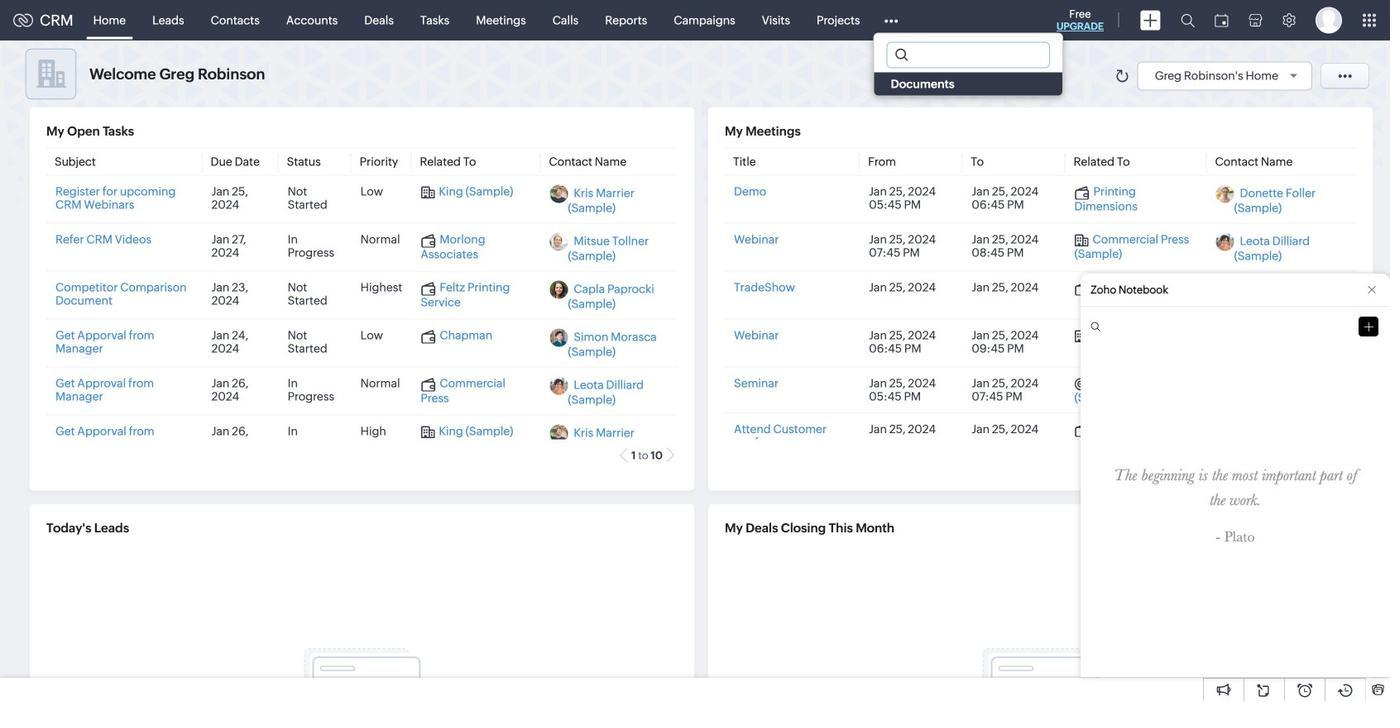 Task type: describe. For each thing, give the bounding box(es) containing it.
create menu image
[[1140, 10, 1161, 30]]

profile image
[[1316, 7, 1342, 34]]

calendar image
[[1215, 14, 1229, 27]]

search image
[[1181, 13, 1195, 27]]

documents option
[[874, 72, 1063, 96]]



Task type: locate. For each thing, give the bounding box(es) containing it.
Search Modules text field
[[888, 43, 1049, 67]]

logo image
[[13, 14, 33, 27]]

Other Modules field
[[874, 7, 909, 34]]

search element
[[1171, 0, 1205, 41]]

create menu element
[[1131, 0, 1171, 40]]

list box
[[874, 72, 1063, 96]]

profile element
[[1306, 0, 1352, 40]]



Task type: vqa. For each thing, say whether or not it's contained in the screenshot.
the Custom
no



